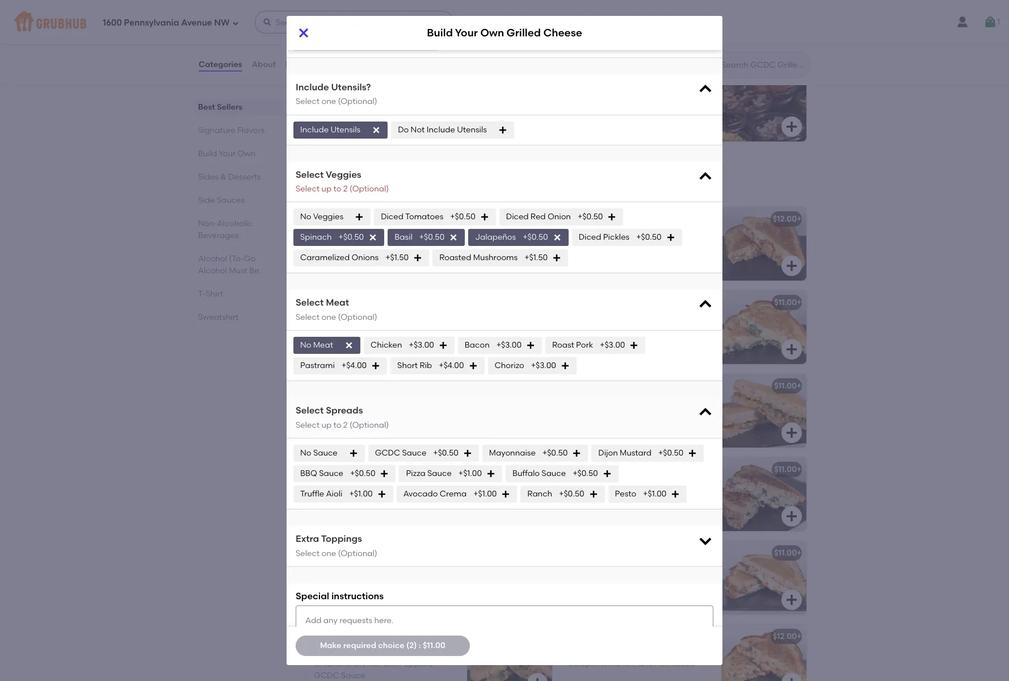 Task type: describe. For each thing, give the bounding box(es) containing it.
cheese, inside american cheese, caramelized onions, short rib, bell peppers, gcdc sauce
[[354, 648, 385, 657]]

& inside tab
[[221, 172, 227, 182]]

+$0.50 for ranch
[[560, 489, 585, 499]]

0 vertical spatial blue
[[445, 17, 461, 27]]

$12.00 for cheddar cheese, diced jalapeno, pulled pork, mac and chees, bbq sauce
[[519, 381, 543, 391]]

pesto inside the mozzarella cheese, spinach, basil, pesto
[[569, 325, 590, 335]]

and down (diced
[[341, 337, 356, 346]]

soup
[[347, 104, 367, 114]]

do
[[398, 125, 409, 134]]

1
[[998, 17, 1001, 27]]

sides & desserts
[[198, 172, 261, 182]]

pulled
[[314, 409, 338, 418]]

+$0.50 for dijon mustard
[[659, 448, 684, 458]]

young american image
[[467, 207, 553, 280]]

celery, inside cheddar and blue cheese, buffalo crunch (diced carrot, celery, onion), ranch and hot sauce
[[399, 325, 424, 335]]

remoulade
[[595, 420, 639, 430]]

sauce inside cheddar cheese, diced jalapeno, pulled pork, mac and chees, bbq sauce
[[314, 420, 338, 430]]

truffle inside mozzarella cheese, roasted mushrooms, spinach, truffle herb aioli
[[652, 492, 676, 502]]

crunch inside cheddar and blue cheese, buffalo crunch (diced carrot, celery, onion), ranch and hot sauce
[[314, 325, 343, 335]]

special
[[296, 591, 329, 601]]

spinach, inside mozzarella cheese, roasted mushrooms, spinach, truffle herb aioli
[[617, 492, 651, 502]]

+$1.50 for caramelized onions
[[386, 253, 409, 263]]

own for build your own
[[238, 149, 256, 158]]

2 vertical spatial signature
[[361, 184, 393, 192]]

+$0.50 for gcdc sauce
[[434, 448, 459, 458]]

side
[[198, 195, 215, 205]]

6 select from the top
[[296, 405, 324, 416]]

(bell
[[624, 409, 641, 418]]

4 select from the top
[[296, 297, 324, 308]]

cheese, inside "signature flavors gcdc's famous signature flavors: available as a grilled cheese, patty melt, or mac & cheese bowl."
[[492, 184, 519, 192]]

sauces
[[217, 195, 245, 205]]

build your own
[[198, 149, 256, 158]]

tomato, inside mozzarella, feta cheese, spinach, tomato, diced red onion
[[314, 492, 346, 502]]

mushrooms,
[[569, 492, 615, 502]]

cheese, inside cheddar cheese, diced jalapeno, pulled pork, mac and chees, bbq sauce
[[351, 397, 382, 407]]

+ for pepper jack cheese, chorizo crumble, pico de gallo, avocado crema
[[797, 214, 802, 224]]

build for build your own
[[198, 149, 217, 158]]

mozzarella and parmesan cheese, pizza sauce, basil, dried oregano
[[569, 564, 701, 585]]

cheddar and blue cheese, buffalo crunch (diced carrot, celery, onion), ranch and hot sauce
[[314, 314, 452, 346]]

select veggies select up to 2 (optional)
[[296, 169, 389, 194]]

diced up jalapeños
[[507, 212, 529, 222]]

bbq image
[[467, 374, 553, 447]]

spreads
[[326, 405, 363, 416]]

veggies for no
[[313, 212, 344, 222]]

+$0.50 for diced red onion
[[578, 212, 603, 222]]

roasted mushrooms
[[440, 253, 518, 263]]

truffle herb image
[[722, 457, 807, 531]]

non-alcoholic beverages
[[198, 219, 253, 240]]

$11.00 for mozzarella, feta cheese, spinach, tomato, diced red onion
[[520, 464, 543, 474]]

pepper jack cheese, chorizo crumble, pico de gallo, avocado crema
[[569, 230, 696, 263]]

diced up basil
[[381, 212, 404, 222]]

roast pork
[[553, 340, 594, 350]]

flavors for signature flavors gcdc's famous signature flavors: available as a grilled cheese, patty melt, or mac & cheese bowl.
[[366, 168, 409, 182]]

sauce up bbq sauce
[[313, 448, 338, 458]]

and inside mozzarella and parmesan cheese, pizza sauce, basil, dried oregano
[[611, 564, 627, 574]]

diced inside mozzarella, feta cheese, spinach, tomato, diced red onion
[[348, 492, 370, 502]]

diced inside american cheese, diced tomato, bacon
[[387, 230, 410, 240]]

sauekraut,
[[408, 564, 450, 574]]

main navigation navigation
[[0, 0, 1010, 44]]

one for toppings
[[322, 548, 336, 558]]

no veggies
[[300, 212, 344, 222]]

swiss for swiss cheese, pastrami, sauekraut, mustard
[[314, 564, 335, 574]]

de
[[625, 242, 635, 251]]

+$1.00 for pesto
[[644, 489, 667, 499]]

a
[[463, 184, 467, 192]]

build for build your own grilled cheese
[[427, 26, 453, 39]]

patty
[[521, 184, 538, 192]]

dijon mustard
[[599, 448, 652, 458]]

+$0.50 for jalapeños
[[523, 232, 549, 242]]

cheesesteak
[[314, 631, 365, 641]]

1 vertical spatial pesto
[[615, 489, 637, 499]]

0 horizontal spatial chorizo
[[495, 361, 525, 370]]

about
[[252, 60, 276, 69]]

+$0.50 for bbq sauce
[[350, 469, 376, 478]]

cheddar for crunch
[[314, 314, 349, 323]]

pepper inside "cheddar and pepper jack cheese, cajun crunch (bell pepper, celery, onion) remoulade"
[[622, 397, 650, 407]]

0 vertical spatial short
[[398, 361, 418, 370]]

0 vertical spatial roasted
[[440, 253, 472, 263]]

best sellers tab
[[198, 101, 278, 113]]

+ for cheddar and pepper jack cheese, cajun crunch (bell pepper, celery, onion) remoulade
[[797, 381, 802, 391]]

+$1.50 for roasted mushrooms
[[525, 253, 548, 263]]

and inside "cheddar and pepper jack cheese, cajun crunch (bell pepper, celery, onion) remoulade"
[[605, 397, 620, 407]]

sauce,
[[590, 576, 616, 585]]

signature for signature flavors gcdc's famous signature flavors: available as a grilled cheese, patty melt, or mac & cheese bowl.
[[305, 168, 363, 182]]

0 horizontal spatial avocado
[[404, 489, 438, 499]]

select meat select one (optional)
[[296, 297, 378, 322]]

sweatshirt
[[198, 312, 239, 322]]

jack for pepper jack cheese, chorizo crumble, pico de gallo, avocado crema
[[598, 230, 617, 240]]

t-shirt
[[198, 289, 223, 299]]

0 vertical spatial mustard
[[620, 448, 652, 458]]

0 horizontal spatial aioli
[[326, 489, 343, 499]]

one for utensils?
[[322, 97, 336, 106]]

roasted inside mozzarella cheese, roasted mushrooms, spinach, truffle herb aioli
[[645, 481, 677, 490]]

1 vertical spatial bacon
[[465, 340, 490, 350]]

cajun inside "cheddar and pepper jack cheese, cajun crunch (bell pepper, celery, onion) remoulade"
[[569, 409, 592, 418]]

0 vertical spatial american
[[340, 214, 379, 224]]

pizza sauce
[[406, 469, 452, 478]]

1 utensils from the left
[[331, 125, 361, 134]]

jalapeno, inside cheddar cheese, diced jalapeno, pulled pork, mac and chees, bbq sauce
[[408, 397, 447, 407]]

sauce up "pizza sauce" at the left bottom
[[402, 448, 427, 458]]

dijon
[[599, 448, 618, 458]]

cheddar for pork,
[[314, 397, 349, 407]]

truffle herb
[[569, 464, 614, 474]]

mozzarella for spinach,
[[569, 481, 610, 490]]

+$3.00 for chicken
[[409, 340, 434, 350]]

no for select veggies
[[300, 212, 312, 222]]

buffalo for buffalo blue
[[314, 297, 342, 307]]

non-
[[198, 219, 217, 228]]

include utensils
[[300, 125, 361, 134]]

spinach
[[300, 232, 332, 242]]

include for utensils
[[300, 125, 329, 134]]

avocado crema
[[404, 489, 467, 499]]

$11.00 for american cheese, diced tomato, bacon
[[520, 214, 543, 224]]

onions
[[352, 253, 379, 263]]

search icon image
[[704, 58, 717, 72]]

pennsylvania
[[124, 17, 179, 28]]

pepper for pepper jack
[[300, 17, 328, 27]]

1 cajun from the top
[[569, 381, 592, 391]]

Search GCDC Grilled Cheese Bar search field
[[721, 60, 808, 70]]

blue inside cheddar and blue cheese, buffalo crunch (diced carrot, celery, onion), ranch and hot sauce
[[368, 314, 384, 323]]

pepper jack cheese, bacon, diced jalapeno, ranch, and hot sauce
[[569, 648, 704, 669]]

hot inside cheddar and blue cheese, buffalo crunch (diced carrot, celery, onion), ranch and hot sauce
[[358, 337, 372, 346]]

desserts
[[228, 172, 261, 182]]

+$1.00 for truffle aioli
[[350, 489, 373, 499]]

bbq inside cheddar cheese, diced jalapeno, pulled pork, mac and chees, bbq sauce
[[425, 409, 442, 418]]

about button
[[251, 44, 277, 85]]

0 horizontal spatial caramelized
[[300, 253, 350, 263]]

onions,
[[314, 659, 343, 669]]

+$3.00 for bacon
[[497, 340, 522, 350]]

0 vertical spatial feta
[[300, 37, 318, 47]]

cheese, inside cheddar and blue cheese, buffalo crunch (diced carrot, celery, onion), ranch and hot sauce
[[386, 314, 418, 323]]

meat for no
[[313, 340, 333, 350]]

flavors:
[[395, 184, 420, 192]]

cheesesteak image
[[467, 624, 553, 681]]

choice
[[378, 641, 405, 650]]

ranch inside cheddar and blue cheese, buffalo crunch (diced carrot, celery, onion), ranch and hot sauce
[[314, 337, 339, 346]]

reuben image
[[467, 541, 553, 614]]

bbq sauce
[[300, 469, 344, 478]]

to for veggies
[[334, 184, 342, 194]]

young
[[314, 214, 338, 224]]

and inside cheddar cheese, diced jalapeno, pulled pork, mac and chees, bbq sauce
[[379, 409, 395, 418]]

mozzarella for pesto
[[569, 314, 610, 323]]

non-alcoholic beverages tab
[[198, 218, 278, 241]]

0 vertical spatial pizza
[[406, 469, 426, 478]]

signature for signature flavors
[[198, 126, 236, 135]]

$11.00 + for american cheese, diced tomato, bacon
[[520, 214, 548, 224]]

diced inside cheddar cheese, diced jalapeno, pulled pork, mac and chees, bbq sauce
[[384, 397, 406, 407]]

pico
[[606, 242, 623, 251]]

peppers,
[[399, 659, 433, 669]]

nw
[[214, 17, 230, 28]]

as
[[453, 184, 461, 192]]

short rib
[[398, 361, 432, 370]]

side sauces tab
[[198, 194, 278, 206]]

1600 pennsylvania avenue nw
[[103, 17, 230, 28]]

green goddess image
[[722, 290, 807, 364]]

no for select spreads
[[300, 448, 312, 458]]

cheese, inside mozzarella, feta cheese, spinach, tomato, diced red onion
[[378, 481, 410, 490]]

+ for mozzarella, feta cheese, spinach, tomato, diced red onion
[[543, 464, 548, 474]]

swiss for swiss
[[387, 17, 407, 27]]

+ for cheddar cheese, diced jalapeno, pulled pork, mac and chees, bbq sauce
[[543, 381, 548, 391]]

no for select meat
[[300, 340, 312, 350]]

3 select from the top
[[296, 184, 320, 194]]

best for best sellers
[[198, 102, 215, 112]]

tomato, inside american cheese, diced tomato, bacon
[[411, 230, 443, 240]]

pork
[[577, 340, 594, 350]]

1 horizontal spatial onion
[[548, 212, 571, 222]]

chorizo inside pepper jack cheese, chorizo crumble, pico de gallo, avocado crema
[[653, 230, 682, 240]]

diced tomatoes
[[381, 212, 444, 222]]

reviews
[[286, 60, 317, 69]]

pepper jack
[[300, 17, 349, 27]]

$12.00 + for cheddar cheese, diced jalapeno, pulled pork, mac and chees, bbq sauce
[[519, 381, 548, 391]]

1600
[[103, 17, 122, 28]]

spinach, inside the mozzarella cheese, spinach, basil, pesto
[[645, 314, 678, 323]]

1 horizontal spatial grilled
[[507, 26, 541, 39]]

buffalo sauce
[[513, 469, 566, 478]]

mozzarella cheese, spinach, basil, pesto
[[569, 314, 700, 335]]

mac inside cheddar cheese, diced jalapeno, pulled pork, mac and chees, bbq sauce
[[361, 409, 377, 418]]

rib,
[[367, 659, 382, 669]]

cheese, inside the mozzarella cheese, spinach, basil, pesto
[[611, 314, 643, 323]]

2 for veggies
[[344, 184, 348, 194]]

oregano
[[663, 576, 697, 585]]

and up (diced
[[351, 314, 366, 323]]

0 vertical spatial gcdc
[[375, 448, 401, 458]]

onion)
[[569, 420, 593, 430]]

(optional) for extra toppings
[[338, 548, 378, 558]]

mac inside "signature flavors gcdc's famous signature flavors: available as a grilled cheese, patty melt, or mac & cheese bowl."
[[566, 184, 580, 192]]

jalapeno, inside pepper jack cheese, bacon, diced jalapeno, ranch, and hot sauce
[[569, 659, 608, 669]]

to for spreads
[[334, 420, 342, 430]]

cheese, inside mozzarella cheese, roasted mushrooms, spinach, truffle herb aioli
[[611, 481, 643, 490]]

$11.00 for cheddar and pepper jack cheese, cajun crunch (bell pepper, celery, onion) remoulade
[[775, 381, 797, 391]]

best sellers most ordered on grubhub
[[305, 38, 404, 64]]

avocado inside pepper jack cheese, chorizo crumble, pico de gallo, avocado crema
[[662, 242, 696, 251]]

1 horizontal spatial red
[[531, 212, 546, 222]]

rib
[[420, 361, 432, 370]]

t-
[[198, 289, 206, 299]]

include utensils? select one (optional)
[[296, 82, 378, 106]]

mozzarella cheese, roasted mushrooms, spinach, truffle herb aioli
[[569, 481, 697, 513]]

$11.00 + for cheddar and pepper jack cheese, cajun crunch (bell pepper, celery, onion) remoulade
[[775, 381, 802, 391]]

(optional) inside select veggies select up to 2 (optional)
[[350, 184, 389, 194]]

+$3.00 for roast pork
[[600, 340, 626, 350]]

crumble,
[[569, 242, 604, 251]]

jack for pepper jack
[[330, 17, 349, 27]]

available
[[421, 184, 452, 192]]

american for cheesesteak
[[314, 648, 352, 657]]

sauce inside cheddar and blue cheese, buffalo crunch (diced carrot, celery, onion), ranch and hot sauce
[[374, 337, 398, 346]]

gcdc inside american cheese, caramelized onions, short rib, bell peppers, gcdc sauce
[[314, 671, 339, 680]]

$11.00 for mozzarella cheese, roasted mushrooms, spinach, truffle herb aioli
[[775, 464, 797, 474]]

0 horizontal spatial herb
[[595, 464, 614, 474]]

sauce up avocado crema
[[428, 469, 452, 478]]

mozzarella for pizza
[[569, 564, 610, 574]]

build your own grilled cheese
[[427, 26, 583, 39]]

$11.00 + for mozzarella cheese, spinach, basil, pesto
[[775, 297, 802, 307]]

+$0.50 for mayonnaise
[[543, 448, 568, 458]]

diced pickles
[[579, 232, 630, 242]]

1 vertical spatial crema
[[440, 489, 467, 499]]

cheese inside "signature flavors gcdc's famous signature flavors: available as a grilled cheese, patty melt, or mac & cheese bowl."
[[589, 184, 614, 192]]

pepper for pepper jack cheese, chorizo crumble, pico de gallo, avocado crema
[[569, 230, 596, 240]]

$11.00 for mozzarella cheese, spinach, basil, pesto
[[775, 297, 797, 307]]

2 vertical spatial $12.00
[[773, 631, 797, 641]]

grilled inside "signature flavors gcdc's famous signature flavors: available as a grilled cheese, patty melt, or mac & cheese bowl."
[[469, 184, 491, 192]]

southwest image
[[722, 207, 807, 280]]

avenue
[[181, 17, 212, 28]]

select spreads select up to 2 (optional)
[[296, 405, 389, 430]]

$4.00
[[316, 118, 337, 127]]

+ for mozzarella cheese, spinach, basil, pesto
[[797, 297, 802, 307]]



Task type: locate. For each thing, give the bounding box(es) containing it.
pizza down gcdc sauce
[[406, 469, 426, 478]]

1 to from the top
[[334, 184, 342, 194]]

sauce inside american cheese, caramelized onions, short rib, bell peppers, gcdc sauce
[[341, 671, 366, 680]]

select inside include utensils? select one (optional)
[[296, 97, 320, 106]]

2 no from the top
[[300, 340, 312, 350]]

(optional) inside extra toppings select one (optional)
[[338, 548, 378, 558]]

and inside pepper jack cheese, bacon, diced jalapeno, ranch, and hot sauce
[[638, 659, 654, 669]]

1 vertical spatial american
[[314, 230, 352, 240]]

0 vertical spatial $12.00
[[773, 214, 797, 224]]

utensils down soup
[[331, 125, 361, 134]]

1 vertical spatial red
[[372, 492, 387, 502]]

1 vertical spatial signature
[[305, 168, 363, 182]]

jack up pico
[[598, 230, 617, 240]]

pizza left sauce,
[[569, 576, 588, 585]]

hot down (diced
[[358, 337, 372, 346]]

one for meat
[[322, 312, 336, 322]]

1 horizontal spatial gcdc
[[375, 448, 401, 458]]

1 vertical spatial own
[[238, 149, 256, 158]]

2 vertical spatial american
[[314, 648, 352, 657]]

0 horizontal spatial crumbles
[[351, 37, 388, 47]]

veggies up famous
[[326, 169, 362, 180]]

crumbles
[[495, 17, 532, 27], [351, 37, 388, 47]]

chees,
[[397, 409, 423, 418]]

onion down "pizza sauce" at the left bottom
[[389, 492, 412, 502]]

1 horizontal spatial build
[[427, 26, 453, 39]]

best inside the best sellers most ordered on grubhub
[[305, 38, 331, 52]]

bbq down pastrami
[[314, 381, 331, 391]]

3 no from the top
[[300, 448, 312, 458]]

sellers for best sellers
[[217, 102, 243, 112]]

tomato, down the tomatoes
[[411, 230, 443, 240]]

up for veggies
[[322, 184, 332, 194]]

american
[[340, 214, 379, 224], [314, 230, 352, 240], [314, 648, 352, 657]]

one inside extra toppings select one (optional)
[[322, 548, 336, 558]]

crumbles for blue cheese crumbles
[[495, 17, 532, 27]]

1 vertical spatial aioli
[[569, 504, 585, 513]]

gcdc's
[[305, 184, 331, 192]]

+$3.00 down roast
[[531, 361, 557, 370]]

0 horizontal spatial jalapeno,
[[408, 397, 447, 407]]

toppings
[[321, 533, 362, 544]]

0 horizontal spatial flavors
[[238, 126, 265, 135]]

crumbles for feta cheese crumbles
[[351, 37, 388, 47]]

1 horizontal spatial feta
[[359, 481, 376, 490]]

famous
[[333, 184, 359, 192]]

sauce down onions,
[[341, 671, 366, 680]]

+$0.50 for diced pickles
[[637, 232, 662, 242]]

1 horizontal spatial blue
[[368, 314, 384, 323]]

2 vertical spatial $12.00 +
[[773, 631, 802, 641]]

cheddar
[[314, 314, 349, 323], [314, 397, 349, 407], [569, 397, 603, 407]]

+$0.50 down diced red onion
[[523, 232, 549, 242]]

8 select from the top
[[296, 548, 320, 558]]

2 vertical spatial blue
[[368, 314, 384, 323]]

pickles
[[604, 232, 630, 242]]

diced right 'bacon,'
[[681, 648, 704, 657]]

1 horizontal spatial &
[[582, 184, 587, 192]]

caramelized up peppers,
[[387, 648, 437, 657]]

bbq for bbq
[[314, 381, 331, 391]]

0 horizontal spatial roasted
[[440, 253, 472, 263]]

1 horizontal spatial herb
[[678, 492, 697, 502]]

jack inside pepper jack cheese, bacon, diced jalapeno, ranch, and hot sauce
[[598, 648, 617, 657]]

sellers
[[334, 38, 374, 52], [217, 102, 243, 112]]

$12.00 + for pepper jack cheese, chorizo crumble, pico de gallo, avocado crema
[[773, 214, 802, 224]]

+$0.50 down truffle herb
[[560, 489, 585, 499]]

most
[[305, 54, 324, 64]]

own
[[481, 26, 504, 39], [238, 149, 256, 158]]

beverages
[[198, 231, 239, 240]]

best up most
[[305, 38, 331, 52]]

include right not
[[427, 125, 455, 134]]

flavors up build your own tab at the top of the page
[[238, 126, 265, 135]]

gcdc down onions,
[[314, 671, 339, 680]]

pesto
[[569, 325, 590, 335], [615, 489, 637, 499]]

hot inside pepper jack cheese, bacon, diced jalapeno, ranch, and hot sauce
[[656, 659, 669, 669]]

buffalo up no meat
[[314, 297, 342, 307]]

mozzarella inside mozzarella cheese, roasted mushrooms, spinach, truffle herb aioli
[[569, 481, 610, 490]]

:
[[419, 641, 421, 650]]

1 vertical spatial short
[[345, 659, 366, 669]]

crema inside pepper jack cheese, chorizo crumble, pico de gallo, avocado crema
[[569, 253, 595, 263]]

mustard inside swiss cheese, pastrami, sauekraut, mustard
[[314, 576, 346, 585]]

Special instructions text field
[[296, 605, 714, 648]]

1 vertical spatial basil,
[[618, 576, 638, 585]]

+$0.50 down the tomatoes
[[420, 232, 445, 242]]

(optional) down toppings
[[338, 548, 378, 558]]

flavors
[[238, 126, 265, 135], [366, 168, 409, 182]]

pepper inside pepper jack cheese, bacon, diced jalapeno, ranch, and hot sauce
[[569, 648, 596, 657]]

bbq down no sauce
[[300, 469, 317, 478]]

0 horizontal spatial sellers
[[217, 102, 243, 112]]

+$4.00 for pastrami
[[342, 361, 367, 370]]

red inside mozzarella, feta cheese, spinach, tomato, diced red onion
[[372, 492, 387, 502]]

1 +$1.50 from the left
[[386, 253, 409, 263]]

t-shirt tab
[[198, 288, 278, 300]]

mozzarella inside the mozzarella cheese, spinach, basil, pesto
[[569, 314, 610, 323]]

svg image
[[984, 15, 998, 29], [361, 18, 370, 27], [419, 18, 428, 27], [263, 18, 272, 27], [297, 26, 311, 40], [698, 81, 714, 97], [786, 120, 799, 134], [499, 125, 508, 134], [698, 168, 714, 184], [355, 213, 364, 222], [480, 213, 489, 222], [553, 233, 562, 242], [553, 254, 562, 263], [531, 259, 545, 272], [786, 259, 799, 272], [698, 297, 714, 313], [439, 341, 448, 350], [531, 342, 545, 356], [786, 342, 799, 356], [372, 361, 381, 371], [469, 361, 478, 371], [573, 449, 582, 458], [689, 449, 698, 458], [380, 469, 389, 478], [487, 469, 496, 478], [603, 469, 612, 478], [502, 490, 511, 499], [672, 490, 681, 499], [786, 509, 799, 523], [698, 533, 714, 549], [531, 676, 545, 681], [786, 676, 799, 681]]

1 up from the top
[[322, 184, 332, 194]]

bbq
[[314, 381, 331, 391], [425, 409, 442, 418], [300, 469, 317, 478]]

red
[[531, 212, 546, 222], [372, 492, 387, 502]]

diced down the southwest
[[579, 232, 602, 242]]

1 vertical spatial feta
[[359, 481, 376, 490]]

buffalo inside cheddar and blue cheese, buffalo crunch (diced carrot, celery, onion), ranch and hot sauce
[[420, 314, 447, 323]]

cheddar up onion)
[[569, 397, 603, 407]]

celery, inside "cheddar and pepper jack cheese, cajun crunch (bell pepper, celery, onion) remoulade"
[[674, 409, 699, 418]]

cheddar for cajun
[[569, 397, 603, 407]]

chorizo up bbq image
[[495, 361, 525, 370]]

1 horizontal spatial bacon
[[465, 340, 490, 350]]

feta down mediterranean
[[359, 481, 376, 490]]

0 vertical spatial pesto
[[569, 325, 590, 335]]

onion inside mozzarella, feta cheese, spinach, tomato, diced red onion
[[389, 492, 412, 502]]

2 2 from the top
[[344, 420, 348, 430]]

$12.00
[[773, 214, 797, 224], [519, 381, 543, 391], [773, 631, 797, 641]]

mac right pork,
[[361, 409, 377, 418]]

1 vertical spatial tomato,
[[314, 492, 346, 502]]

pastrami,
[[370, 564, 406, 574]]

sauce left truffle herb
[[542, 469, 566, 478]]

1 horizontal spatial crunch
[[594, 409, 622, 418]]

jack inside pepper jack cheese, chorizo crumble, pico de gallo, avocado crema
[[598, 230, 617, 240]]

spinach,
[[645, 314, 678, 323], [411, 481, 445, 490], [617, 492, 651, 502]]

cajun image
[[722, 374, 807, 447]]

short
[[398, 361, 418, 370], [345, 659, 366, 669]]

pepper,
[[643, 409, 672, 418]]

$12.00 for pepper jack cheese, chorizo crumble, pico de gallo, avocado crema
[[773, 214, 797, 224]]

0 horizontal spatial hot
[[358, 337, 372, 346]]

extra toppings select one (optional)
[[296, 533, 378, 558]]

tab
[[198, 253, 278, 277]]

cheddar inside cheddar cheese, diced jalapeno, pulled pork, mac and chees, bbq sauce
[[314, 397, 349, 407]]

+$0.50 up "pizza sauce" at the left bottom
[[434, 448, 459, 458]]

buffalo blue image
[[467, 290, 553, 364]]

(optional) inside select meat select one (optional)
[[338, 312, 378, 322]]

best sellers
[[198, 102, 243, 112]]

3 mozzarella from the top
[[569, 564, 610, 574]]

buffalo down the mayonnaise
[[513, 469, 540, 478]]

0 vertical spatial cajun
[[569, 381, 592, 391]]

cheese, inside pepper jack cheese, bacon, diced jalapeno, ranch, and hot sauce
[[619, 648, 651, 657]]

grilled
[[507, 26, 541, 39], [469, 184, 491, 192]]

1 vertical spatial $12.00
[[519, 381, 543, 391]]

(optional) for include utensils?
[[338, 97, 378, 106]]

carrot,
[[371, 325, 397, 335]]

7 select from the top
[[296, 420, 320, 430]]

0 horizontal spatial utensils
[[331, 125, 361, 134]]

chorizo up gallo, on the right top of the page
[[653, 230, 682, 240]]

signature flavors tab
[[198, 124, 278, 136]]

sauce inside pepper jack cheese, bacon, diced jalapeno, ranch, and hot sauce
[[671, 659, 696, 669]]

1 horizontal spatial flavors
[[366, 168, 409, 182]]

feta up most
[[300, 37, 318, 47]]

$11.00 + for mozzarella, feta cheese, spinach, tomato, diced red onion
[[520, 464, 548, 474]]

utensils up "signature flavors gcdc's famous signature flavors: available as a grilled cheese, patty melt, or mac & cheese bowl." on the top of page
[[457, 125, 487, 134]]

american cheese, caramelized onions, short rib, bell peppers, gcdc sauce
[[314, 648, 437, 680]]

2 for spreads
[[344, 420, 348, 430]]

american for young american
[[314, 230, 352, 240]]

american cheese, diced tomato, bacon
[[314, 230, 443, 251]]

pesto up pork at the right
[[569, 325, 590, 335]]

utensils?
[[331, 82, 371, 92]]

0 horizontal spatial crunch
[[314, 325, 343, 335]]

spinach, inside mozzarella, feta cheese, spinach, tomato, diced red onion
[[411, 481, 445, 490]]

sauce up mozzarella,
[[319, 469, 344, 478]]

pepper inside pepper jack cheese, chorizo crumble, pico de gallo, avocado crema
[[569, 230, 596, 240]]

aioli inside mozzarella cheese, roasted mushrooms, spinach, truffle herb aioli
[[569, 504, 585, 513]]

best for best sellers most ordered on grubhub
[[305, 38, 331, 52]]

truffle aioli
[[300, 489, 343, 499]]

include down reviews on the left of the page
[[296, 82, 329, 92]]

and left the chees,
[[379, 409, 395, 418]]

1 select from the top
[[296, 97, 320, 106]]

diced up the chees,
[[384, 397, 406, 407]]

sellers up on
[[334, 38, 374, 52]]

+$4.00 down (diced
[[342, 361, 367, 370]]

mac right or
[[566, 184, 580, 192]]

(2)
[[407, 641, 417, 650]]

jack inside "cheddar and pepper jack cheese, cajun crunch (bell pepper, celery, onion) remoulade"
[[652, 397, 671, 407]]

svg image inside 1 button
[[984, 15, 998, 29]]

1 vertical spatial one
[[322, 312, 336, 322]]

instructions
[[332, 591, 384, 601]]

categories
[[199, 60, 242, 69]]

aioli down mushrooms,
[[569, 504, 585, 513]]

0 horizontal spatial bacon
[[314, 242, 339, 251]]

1 one from the top
[[322, 97, 336, 106]]

2 vertical spatial buffalo
[[513, 469, 540, 478]]

(diced
[[345, 325, 369, 335]]

grubhub
[[370, 54, 404, 64]]

sellers inside best sellers tab
[[217, 102, 243, 112]]

basil, inside mozzarella and parmesan cheese, pizza sauce, basil, dried oregano
[[618, 576, 638, 585]]

1 horizontal spatial hot
[[656, 659, 669, 669]]

0 horizontal spatial crema
[[440, 489, 467, 499]]

+$0.50 down young american
[[339, 232, 364, 242]]

0 vertical spatial signature
[[198, 126, 236, 135]]

(optional) down pork,
[[350, 420, 389, 430]]

no left 'young'
[[300, 212, 312, 222]]

1 horizontal spatial aioli
[[569, 504, 585, 513]]

pepper for pepper jack cheese, bacon, diced jalapeno, ranch, and hot sauce
[[569, 648, 596, 657]]

bell
[[384, 659, 397, 669]]

herb inside mozzarella cheese, roasted mushrooms, spinach, truffle herb aioli
[[678, 492, 697, 502]]

0 vertical spatial flavors
[[238, 126, 265, 135]]

up inside select veggies select up to 2 (optional)
[[322, 184, 332, 194]]

2 inside the select spreads select up to 2 (optional)
[[344, 420, 348, 430]]

young american
[[314, 214, 379, 224]]

& inside "signature flavors gcdc's famous signature flavors: available as a grilled cheese, patty melt, or mac & cheese bowl."
[[582, 184, 587, 192]]

hot down 'bacon,'
[[656, 659, 669, 669]]

1 no from the top
[[300, 212, 312, 222]]

0 vertical spatial 2
[[344, 184, 348, 194]]

jack for pepper jack cheese, bacon, diced jalapeno, ranch, and hot sauce
[[598, 648, 617, 657]]

basil,
[[680, 314, 700, 323], [618, 576, 638, 585]]

own inside tab
[[238, 149, 256, 158]]

feta cheese crumbles
[[300, 37, 388, 47]]

buffalo
[[314, 297, 342, 307], [420, 314, 447, 323], [513, 469, 540, 478]]

1 horizontal spatial caramelized
[[387, 648, 437, 657]]

0 horizontal spatial build
[[198, 149, 217, 158]]

0 vertical spatial jalapeno,
[[408, 397, 447, 407]]

bowl.
[[615, 184, 633, 192]]

0 horizontal spatial own
[[238, 149, 256, 158]]

include down tomato
[[300, 125, 329, 134]]

1 vertical spatial pizza
[[569, 576, 588, 585]]

+$0.50 up mushrooms,
[[573, 469, 598, 478]]

1 horizontal spatial jalapeno,
[[569, 659, 608, 669]]

crema
[[569, 253, 595, 263], [440, 489, 467, 499]]

one inside select meat select one (optional)
[[322, 312, 336, 322]]

1 horizontal spatial +$4.00
[[439, 361, 464, 370]]

&
[[221, 172, 227, 182], [582, 184, 587, 192]]

+$1.00 for blue cheese crumbles
[[539, 17, 562, 27]]

roast
[[553, 340, 575, 350]]

tomato
[[316, 104, 346, 114]]

1 horizontal spatial truffle
[[569, 464, 593, 474]]

american inside american cheese, diced tomato, bacon
[[314, 230, 352, 240]]

up inside the select spreads select up to 2 (optional)
[[322, 420, 332, 430]]

feta inside mozzarella, feta cheese, spinach, tomato, diced red onion
[[359, 481, 376, 490]]

1 vertical spatial to
[[334, 420, 342, 430]]

caramelized down spinach
[[300, 253, 350, 263]]

american up onions,
[[314, 648, 352, 657]]

cup
[[369, 104, 386, 114]]

+$0.50 for spinach
[[339, 232, 364, 242]]

& right sides
[[221, 172, 227, 182]]

jack up ranch,
[[598, 648, 617, 657]]

2 utensils from the left
[[457, 125, 487, 134]]

+$1.50 right mushrooms
[[525, 253, 548, 263]]

+$0.50 for basil
[[420, 232, 445, 242]]

meat up pastrami
[[313, 340, 333, 350]]

cheese, inside pepper jack cheese, chorizo crumble, pico de gallo, avocado crema
[[619, 230, 651, 240]]

1 vertical spatial best
[[198, 102, 215, 112]]

0 vertical spatial crema
[[569, 253, 595, 263]]

1 horizontal spatial pizza
[[569, 576, 588, 585]]

1 vertical spatial sellers
[[217, 102, 243, 112]]

and right ranch,
[[638, 659, 654, 669]]

+$0.50 for buffalo sauce
[[573, 469, 598, 478]]

jack up pepper,
[[652, 397, 671, 407]]

& right or
[[582, 184, 587, 192]]

chorizo
[[653, 230, 682, 240], [495, 361, 525, 370]]

2 one from the top
[[322, 312, 336, 322]]

sellers for best sellers most ordered on grubhub
[[334, 38, 374, 52]]

svg image inside main navigation navigation
[[232, 20, 239, 26]]

pizza melt image
[[722, 541, 807, 614]]

signature up famous
[[305, 168, 363, 182]]

one up '$4.00' on the top left
[[322, 97, 336, 106]]

0 horizontal spatial your
[[219, 149, 236, 158]]

swiss down reuben
[[314, 564, 335, 574]]

0 vertical spatial build
[[427, 26, 453, 39]]

cheddar inside "cheddar and pepper jack cheese, cajun crunch (bell pepper, celery, onion) remoulade"
[[569, 397, 603, 407]]

diced red onion
[[507, 212, 571, 222]]

ranch down buffalo sauce
[[528, 489, 553, 499]]

$11.00 + for mozzarella cheese, roasted mushrooms, spinach, truffle herb aioli
[[775, 464, 802, 474]]

1 vertical spatial flavors
[[366, 168, 409, 182]]

ranch
[[314, 337, 339, 346], [528, 489, 553, 499]]

tomatoes
[[406, 212, 444, 222]]

(optional)
[[338, 97, 378, 106], [350, 184, 389, 194], [338, 312, 378, 322], [350, 420, 389, 430], [338, 548, 378, 558]]

1 vertical spatial spinach,
[[411, 481, 445, 490]]

diced inside pepper jack cheese, bacon, diced jalapeno, ranch, and hot sauce
[[681, 648, 704, 657]]

signature left flavors:
[[361, 184, 393, 192]]

1 horizontal spatial celery,
[[674, 409, 699, 418]]

sauce
[[374, 337, 398, 346], [314, 420, 338, 430], [313, 448, 338, 458], [402, 448, 427, 458], [319, 469, 344, 478], [428, 469, 452, 478], [542, 469, 566, 478], [671, 659, 696, 669], [341, 671, 366, 680]]

+$1.00 for pizza sauce
[[459, 469, 482, 478]]

0 vertical spatial $12.00 +
[[773, 214, 802, 224]]

feta
[[300, 37, 318, 47], [359, 481, 376, 490]]

bacon inside american cheese, diced tomato, bacon
[[314, 242, 339, 251]]

reviews button
[[285, 44, 318, 85]]

1 vertical spatial blue
[[344, 297, 361, 307]]

+$4.00 for short rib
[[439, 361, 464, 370]]

or
[[557, 184, 564, 192]]

+$0.50 right de
[[637, 232, 662, 242]]

signature flavors gcdc's famous signature flavors: available as a grilled cheese, patty melt, or mac & cheese bowl.
[[305, 168, 633, 192]]

no up bbq sauce
[[300, 448, 312, 458]]

one
[[322, 97, 336, 106], [322, 312, 336, 322], [322, 548, 336, 558]]

1 horizontal spatial avocado
[[662, 242, 696, 251]]

basil, inside the mozzarella cheese, spinach, basil, pesto
[[680, 314, 700, 323]]

to right gcdc's
[[334, 184, 342, 194]]

+ for american cheese, diced tomato, bacon
[[543, 214, 548, 224]]

1 horizontal spatial ranch
[[528, 489, 553, 499]]

$12.00 +
[[773, 214, 802, 224], [519, 381, 548, 391], [773, 631, 802, 641]]

2 horizontal spatial truffle
[[652, 492, 676, 502]]

mozzarella up mushrooms,
[[569, 481, 610, 490]]

0 horizontal spatial best
[[198, 102, 215, 112]]

2 up from the top
[[322, 420, 332, 430]]

mustard
[[620, 448, 652, 458], [314, 576, 346, 585]]

1 vertical spatial grilled
[[469, 184, 491, 192]]

tomato soup cup $4.00
[[316, 104, 386, 127]]

crunch up remoulade in the right of the page
[[594, 409, 622, 418]]

cheese, inside mozzarella and parmesan cheese, pizza sauce, basil, dried oregano
[[670, 564, 701, 574]]

mediterranean image
[[467, 457, 553, 531]]

1 vertical spatial cajun
[[569, 409, 592, 418]]

2 +$1.50 from the left
[[525, 253, 548, 263]]

+$0.50 down a
[[451, 212, 476, 222]]

pesto right mushrooms,
[[615, 489, 637, 499]]

+$3.00 right pork at the right
[[600, 340, 626, 350]]

meat up (diced
[[326, 297, 349, 308]]

+$0.50 up buffalo sauce
[[543, 448, 568, 458]]

bacon jalapeno popper image
[[722, 624, 807, 681]]

1 vertical spatial roasted
[[645, 481, 677, 490]]

2 down pork,
[[344, 420, 348, 430]]

own for build your own grilled cheese
[[481, 26, 504, 39]]

2 inside select veggies select up to 2 (optional)
[[344, 184, 348, 194]]

celery, right pepper,
[[674, 409, 699, 418]]

2 cajun from the top
[[569, 409, 592, 418]]

bbq for bbq sauce
[[300, 469, 317, 478]]

truffle for truffle aioli
[[300, 489, 324, 499]]

do not include utensils
[[398, 125, 487, 134]]

chicken
[[371, 340, 402, 350]]

select inside extra toppings select one (optional)
[[296, 548, 320, 558]]

crunch inside "cheddar and pepper jack cheese, cajun crunch (bell pepper, celery, onion) remoulade"
[[594, 409, 622, 418]]

hot
[[358, 337, 372, 346], [656, 659, 669, 669]]

1 vertical spatial $12.00 +
[[519, 381, 548, 391]]

truffle for truffle herb
[[569, 464, 593, 474]]

0 vertical spatial hot
[[358, 337, 372, 346]]

+
[[543, 214, 548, 224], [797, 214, 802, 224], [797, 297, 802, 307], [543, 381, 548, 391], [797, 381, 802, 391], [543, 464, 548, 474], [797, 464, 802, 474], [797, 548, 802, 558], [797, 631, 802, 641]]

up for spreads
[[322, 420, 332, 430]]

american down 'young'
[[314, 230, 352, 240]]

1 horizontal spatial mac
[[566, 184, 580, 192]]

2 right gcdc's
[[344, 184, 348, 194]]

herb
[[595, 464, 614, 474], [678, 492, 697, 502]]

buffalo for buffalo sauce
[[513, 469, 540, 478]]

+$4.00 right the rib
[[439, 361, 464, 370]]

caramelized inside american cheese, caramelized onions, short rib, bell peppers, gcdc sauce
[[387, 648, 437, 657]]

0 horizontal spatial basil,
[[618, 576, 638, 585]]

2 vertical spatial bbq
[[300, 469, 317, 478]]

+$0.50 for diced tomatoes
[[451, 212, 476, 222]]

up down pulled
[[322, 420, 332, 430]]

+$1.50 down basil
[[386, 253, 409, 263]]

sauce down pulled
[[314, 420, 338, 430]]

(optional) for select meat
[[338, 312, 378, 322]]

0 horizontal spatial gcdc
[[314, 671, 339, 680]]

1 vertical spatial 2
[[344, 420, 348, 430]]

your for build your own
[[219, 149, 236, 158]]

your inside tab
[[219, 149, 236, 158]]

cheese, inside "cheddar and pepper jack cheese, cajun crunch (bell pepper, celery, onion) remoulade"
[[673, 397, 705, 407]]

include for utensils?
[[296, 82, 329, 92]]

bacon
[[314, 242, 339, 251], [465, 340, 490, 350]]

1 horizontal spatial roasted
[[645, 481, 677, 490]]

to down spreads
[[334, 420, 342, 430]]

southwest
[[569, 214, 609, 224]]

0 horizontal spatial ranch
[[314, 337, 339, 346]]

0 vertical spatial to
[[334, 184, 342, 194]]

sides & desserts tab
[[198, 171, 278, 183]]

swiss up 'grubhub'
[[387, 17, 407, 27]]

2 vertical spatial spinach,
[[617, 492, 651, 502]]

signature flavors
[[198, 126, 265, 135]]

2 select from the top
[[296, 169, 324, 180]]

cheddar and pepper jack cheese, cajun crunch (bell pepper, celery, onion) remoulade
[[569, 397, 705, 430]]

1 +$4.00 from the left
[[342, 361, 367, 370]]

0 horizontal spatial grilled
[[469, 184, 491, 192]]

5 select from the top
[[296, 312, 320, 322]]

2 mozzarella from the top
[[569, 481, 610, 490]]

short inside american cheese, caramelized onions, short rib, bell peppers, gcdc sauce
[[345, 659, 366, 669]]

0 vertical spatial spinach,
[[645, 314, 678, 323]]

jalapeno,
[[408, 397, 447, 407], [569, 659, 608, 669]]

mozzarella up sauce,
[[569, 564, 610, 574]]

2 vertical spatial no
[[300, 448, 312, 458]]

sweatshirt tab
[[198, 311, 278, 323]]

best
[[305, 38, 331, 52], [198, 102, 215, 112]]

$11.00
[[520, 214, 543, 224], [775, 297, 797, 307], [775, 381, 797, 391], [520, 464, 543, 474], [775, 464, 797, 474], [775, 548, 797, 558], [423, 641, 446, 650]]

cheddar inside cheddar and blue cheese, buffalo crunch (diced carrot, celery, onion), ranch and hot sauce
[[314, 314, 349, 323]]

(optional) inside the select spreads select up to 2 (optional)
[[350, 420, 389, 430]]

1 mozzarella from the top
[[569, 314, 610, 323]]

1 vertical spatial chorizo
[[495, 361, 525, 370]]

include inside include utensils? select one (optional)
[[296, 82, 329, 92]]

0 vertical spatial best
[[305, 38, 331, 52]]

0 horizontal spatial onion
[[389, 492, 412, 502]]

signature inside tab
[[198, 126, 236, 135]]

to inside select veggies select up to 2 (optional)
[[334, 184, 342, 194]]

cheese, inside swiss cheese, pastrami, sauekraut, mustard
[[337, 564, 368, 574]]

+ for mozzarella cheese, roasted mushrooms, spinach, truffle herb aioli
[[797, 464, 802, 474]]

mozzarella inside mozzarella and parmesan cheese, pizza sauce, basil, dried oregano
[[569, 564, 610, 574]]

pork,
[[340, 409, 359, 418]]

2 to from the top
[[334, 420, 342, 430]]

diced down diced tomatoes in the top of the page
[[387, 230, 410, 240]]

mustard right dijon
[[620, 448, 652, 458]]

no up pastrami
[[300, 340, 312, 350]]

cheddar up pulled
[[314, 397, 349, 407]]

0 horizontal spatial short
[[345, 659, 366, 669]]

to inside the select spreads select up to 2 (optional)
[[334, 420, 342, 430]]

1 vertical spatial meat
[[313, 340, 333, 350]]

2 +$4.00 from the left
[[439, 361, 464, 370]]

1 vertical spatial caramelized
[[387, 648, 437, 657]]

cheddar down buffalo blue
[[314, 314, 349, 323]]

swiss cheese, pastrami, sauekraut, mustard
[[314, 564, 450, 585]]

swiss inside swiss cheese, pastrami, sauekraut, mustard
[[314, 564, 335, 574]]

(optional) inside include utensils? select one (optional)
[[338, 97, 378, 106]]

veggies inside select veggies select up to 2 (optional)
[[326, 169, 362, 180]]

gcdc up mozzarella, feta cheese, spinach, tomato, diced red onion
[[375, 448, 401, 458]]

buffalo up onion), at the left of page
[[420, 314, 447, 323]]

0 vertical spatial crumbles
[[495, 17, 532, 27]]

pizza inside mozzarella and parmesan cheese, pizza sauce, basil, dried oregano
[[569, 576, 588, 585]]

1 horizontal spatial basil,
[[680, 314, 700, 323]]

best up signature flavors
[[198, 102, 215, 112]]

tomato, down mozzarella,
[[314, 492, 346, 502]]

flavors for signature flavors
[[238, 126, 265, 135]]

your for build your own grilled cheese
[[455, 26, 478, 39]]

meat inside select meat select one (optional)
[[326, 297, 349, 308]]

meat for select
[[326, 297, 349, 308]]

mustard up special instructions
[[314, 576, 346, 585]]

3 one from the top
[[322, 548, 336, 558]]

1 2 from the top
[[344, 184, 348, 194]]

veggies for select
[[326, 169, 362, 180]]

svg image
[[567, 18, 576, 27], [232, 20, 239, 26], [372, 125, 381, 134], [608, 213, 617, 222], [369, 233, 378, 242], [449, 233, 459, 242], [667, 233, 676, 242], [414, 254, 423, 263], [345, 341, 354, 350], [527, 341, 536, 350], [630, 341, 639, 350], [561, 361, 570, 371], [698, 405, 714, 420], [531, 426, 545, 439], [786, 426, 799, 439], [349, 449, 358, 458], [463, 449, 472, 458], [378, 490, 387, 499], [589, 490, 598, 499], [531, 509, 545, 523], [531, 593, 545, 606], [786, 593, 799, 606]]

american inside american cheese, caramelized onions, short rib, bell peppers, gcdc sauce
[[314, 648, 352, 657]]

best inside best sellers tab
[[198, 102, 215, 112]]

build your own tab
[[198, 148, 278, 160]]

mozzarella, feta cheese, spinach, tomato, diced red onion
[[314, 481, 445, 502]]

swiss
[[387, 17, 407, 27], [314, 564, 335, 574]]

+$1.00 for avocado crema
[[474, 489, 497, 499]]

blue cheese crumbles
[[445, 17, 532, 27]]

cheese, inside american cheese, diced tomato, bacon
[[354, 230, 385, 240]]

no meat
[[300, 340, 333, 350]]

0 vertical spatial buffalo
[[314, 297, 342, 307]]

jalapeños
[[476, 232, 516, 242]]

0 vertical spatial bacon
[[314, 242, 339, 251]]

0 horizontal spatial &
[[221, 172, 227, 182]]

up left famous
[[322, 184, 332, 194]]

+$3.00 for chorizo
[[531, 361, 557, 370]]



Task type: vqa. For each thing, say whether or not it's contained in the screenshot.


